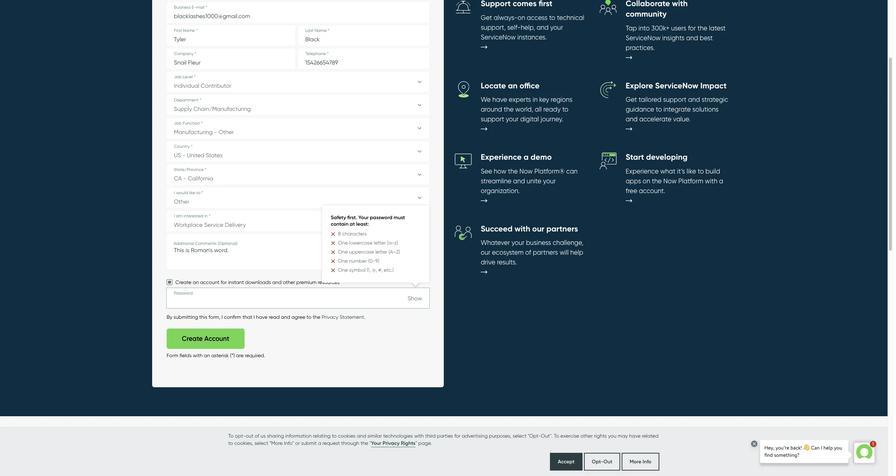 Task type: locate. For each thing, give the bounding box(es) containing it.
9)
[[376, 258, 380, 264]]

insights
[[663, 34, 685, 42]]

with down build
[[705, 177, 718, 185]]

0 vertical spatial privacy
[[322, 314, 338, 320]]

for inside to opt-out of us sharing information relating to cookies and similar technologies with third parties for advertising purposes, select "opt-out".  to exercise other rights you may have related to cookies, select "more info" or submit a request through the "
[[455, 433, 461, 439]]

1 vertical spatial other
[[581, 433, 593, 439]]

a down build
[[719, 177, 724, 185]]

support inside get tailored support and strategic guidance to integrate solutions and accelerate value.
[[663, 96, 687, 103]]

have up around
[[493, 96, 507, 103]]

have inside to opt-out of us sharing information relating to cookies and similar technologies with third parties for advertising purposes, select "opt-out".  to exercise other rights you may have related to cookies, select "more info" or submit a request through the "
[[629, 433, 641, 439]]

request
[[323, 440, 340, 446]]

strategic
[[702, 96, 728, 103]]

on
[[518, 14, 525, 21], [643, 177, 651, 185]]

password
[[370, 214, 393, 221]]

whatever
[[481, 239, 510, 247]]

support down around
[[481, 115, 504, 123]]

0 vertical spatial on
[[518, 14, 525, 21]]

support inside we have experts in key regions around the world, all ready to support your digital journey.
[[481, 115, 504, 123]]

0 vertical spatial create
[[175, 280, 192, 285]]

"
[[370, 440, 371, 446], [416, 440, 417, 446]]

with
[[672, 0, 688, 8], [705, 177, 718, 185], [515, 224, 531, 234], [193, 353, 203, 359], [414, 433, 424, 439]]

best
[[700, 34, 713, 42]]

1 horizontal spatial "
[[416, 440, 417, 446]]

0 horizontal spatial get
[[481, 14, 492, 21]]

read
[[269, 314, 280, 320]]

collaborate with community
[[626, 0, 688, 19]]

to
[[228, 433, 234, 439], [554, 433, 560, 439]]

least:
[[356, 221, 369, 227]]

succeed with our partners
[[481, 224, 578, 234]]

digital
[[520, 115, 539, 123]]

account.
[[639, 187, 666, 195]]

0 horizontal spatial "
[[370, 440, 371, 446]]

1 vertical spatial an
[[193, 280, 199, 285]]

letter up 9)
[[375, 249, 387, 255]]

an up experts
[[508, 81, 518, 90]]

0 horizontal spatial of
[[255, 433, 259, 439]]

accept
[[558, 459, 575, 465]]

1 to from the left
[[228, 433, 234, 439]]

Company text field
[[167, 49, 295, 69]]

submitting
[[174, 314, 198, 320]]

for right users
[[688, 24, 696, 32]]

1 horizontal spatial of
[[526, 249, 531, 256]]

2 horizontal spatial have
[[629, 433, 641, 439]]

the down similar
[[361, 440, 368, 446]]

servicenow inside tap into 300k+ users for the latest servicenow insights and best practices.
[[626, 34, 661, 42]]

1 horizontal spatial other
[[581, 433, 593, 439]]

2 vertical spatial for
[[455, 433, 461, 439]]

access
[[527, 14, 548, 21]]

out".
[[541, 433, 553, 439]]

business
[[526, 239, 551, 247]]

to left "opt-"
[[228, 433, 234, 439]]

(a-
[[387, 240, 394, 246]]

tap
[[626, 24, 637, 32]]

partners down 'business'
[[533, 249, 558, 256]]

required.
[[245, 353, 265, 359]]

1 horizontal spatial on
[[643, 177, 651, 185]]

to right like
[[698, 167, 704, 175]]

1 horizontal spatial select
[[513, 433, 527, 439]]

1 vertical spatial for
[[221, 280, 227, 285]]

first.
[[347, 214, 357, 221]]

experience inside experience what it's like to build apps on the now platform with a free account.
[[626, 167, 659, 175]]

and inside see how the now platform® can streamline and unite your organization.
[[513, 177, 525, 185]]

for inside tap into 300k+ users for the latest servicenow insights and best practices.
[[688, 24, 696, 32]]

1 vertical spatial partners
[[533, 249, 558, 256]]

your down similar
[[371, 440, 382, 447]]

select left "opt-
[[513, 433, 527, 439]]

to right access
[[549, 14, 556, 21]]

support up integrate
[[663, 96, 687, 103]]

the right how
[[508, 167, 518, 175]]

your privacy rights " page.
[[371, 440, 432, 447]]

0 horizontal spatial a
[[318, 440, 321, 446]]

get for get always-on access to technical support, self-help, and your servicenow instances.
[[481, 14, 492, 21]]

and left best
[[687, 34, 698, 42]]

0 horizontal spatial to
[[228, 433, 234, 439]]

i
[[222, 314, 223, 320], [254, 314, 255, 320]]

our up drive
[[481, 249, 491, 256]]

servicenow
[[481, 33, 516, 41], [626, 34, 661, 42], [655, 81, 699, 90]]

start
[[626, 152, 644, 162]]

now up unite
[[520, 167, 533, 175]]

1 vertical spatial on
[[643, 177, 651, 185]]

purposes,
[[489, 433, 512, 439]]

an left asterisk
[[204, 353, 210, 359]]

into
[[639, 24, 650, 32]]

our
[[532, 224, 545, 234], [481, 249, 491, 256]]

2 horizontal spatial for
[[688, 24, 696, 32]]

" left the page.
[[416, 440, 417, 446]]

the inside we have experts in key regions around the world, all ready to support your digital journey.
[[504, 106, 514, 113]]

1 vertical spatial get
[[626, 96, 637, 103]]

0 vertical spatial partners
[[547, 224, 578, 234]]

of left us
[[255, 433, 259, 439]]

the right agree
[[313, 314, 320, 320]]

create account
[[182, 335, 229, 343]]

0 vertical spatial now
[[520, 167, 533, 175]]

on inside get always-on access to technical support, self-help, and your servicenow instances.
[[518, 14, 525, 21]]

for right parties
[[455, 433, 461, 439]]

0 vertical spatial for
[[688, 24, 696, 32]]

1 i from the left
[[222, 314, 223, 320]]

1 vertical spatial experience
[[626, 167, 659, 175]]

3 one from the top
[[338, 258, 348, 264]]

1 horizontal spatial experience
[[626, 167, 659, 175]]

create inside create account "button"
[[182, 335, 203, 343]]

1 vertical spatial now
[[664, 177, 677, 185]]

characters
[[342, 231, 367, 237]]

partners up challenge,
[[547, 224, 578, 234]]

"opt-
[[528, 433, 541, 439]]

1 vertical spatial create
[[182, 335, 203, 343]]

an left account
[[193, 280, 199, 285]]

0 vertical spatial experience
[[481, 152, 522, 162]]

create left account
[[175, 280, 192, 285]]

of down 'business'
[[526, 249, 531, 256]]

your up ecosystem
[[512, 239, 525, 247]]

0 horizontal spatial your
[[359, 214, 369, 221]]

safety
[[331, 214, 346, 221]]

to up "accelerate"
[[656, 106, 662, 113]]

1 horizontal spatial for
[[455, 433, 461, 439]]

your right first.
[[359, 214, 369, 221]]

third
[[425, 433, 436, 439]]

1 vertical spatial of
[[255, 433, 259, 439]]

(a–z)
[[389, 249, 400, 255]]

2 " from the left
[[416, 440, 417, 446]]

an
[[508, 81, 518, 90], [193, 280, 199, 285], [204, 353, 210, 359]]

value.
[[673, 115, 691, 123]]

number
[[349, 258, 367, 264]]

1 vertical spatial a
[[719, 177, 724, 185]]

free
[[626, 187, 638, 195]]

organization.
[[481, 187, 520, 195]]

get up guidance
[[626, 96, 637, 103]]

0 horizontal spatial other
[[283, 280, 295, 285]]

on up help,
[[518, 14, 525, 21]]

0 vertical spatial our
[[532, 224, 545, 234]]

0 vertical spatial an
[[508, 81, 518, 90]]

have right the may
[[629, 433, 641, 439]]

get for get tailored support and strategic guidance to integrate solutions and accelerate value.
[[626, 96, 637, 103]]

0 horizontal spatial support
[[481, 115, 504, 123]]

letter left (a-
[[374, 240, 386, 246]]

0 horizontal spatial i
[[222, 314, 223, 320]]

latest
[[709, 24, 726, 32]]

your down technical
[[550, 24, 563, 31]]

accelerate
[[640, 115, 672, 123]]

our up 'business'
[[532, 224, 545, 234]]

Last Name text field
[[298, 26, 430, 46]]

for
[[688, 24, 696, 32], [221, 280, 227, 285], [455, 433, 461, 439]]

and down guidance
[[626, 115, 638, 123]]

your down world,
[[506, 115, 519, 123]]

locate an office
[[481, 81, 540, 90]]

letter
[[374, 240, 386, 246], [375, 249, 387, 255]]

1 horizontal spatial your
[[371, 440, 382, 447]]

around
[[481, 106, 502, 113]]

with up the page.
[[414, 433, 424, 439]]

you
[[608, 433, 617, 439]]

other left rights
[[581, 433, 593, 439]]

get up 'support,'
[[481, 14, 492, 21]]

with up users
[[672, 0, 688, 8]]

resources
[[318, 280, 340, 285]]

1 horizontal spatial our
[[532, 224, 545, 234]]

of inside whatever your business challenge, our ecosystem of partners will help drive results.
[[526, 249, 531, 256]]

guidance
[[626, 106, 654, 113]]

and left unite
[[513, 177, 525, 185]]

1 vertical spatial support
[[481, 115, 504, 123]]

1 vertical spatial select
[[255, 440, 268, 446]]

privacy left statement
[[322, 314, 338, 320]]

help,
[[521, 24, 535, 31]]

community
[[626, 9, 667, 19]]

0 horizontal spatial our
[[481, 249, 491, 256]]

None password field
[[167, 288, 430, 309]]

experts
[[509, 96, 531, 103]]

1 horizontal spatial a
[[524, 152, 529, 162]]

1 horizontal spatial i
[[254, 314, 255, 320]]

and right "downloads" on the left bottom
[[272, 280, 282, 285]]

" inside the your privacy rights " page.
[[416, 440, 417, 446]]

1 horizontal spatial privacy
[[383, 440, 400, 447]]

create
[[175, 280, 192, 285], [182, 335, 203, 343]]

to right out".
[[554, 433, 560, 439]]

get always-on access to technical support, self-help, and your servicenow instances. link
[[455, 0, 585, 60]]

0 horizontal spatial an
[[193, 280, 199, 285]]

now inside see how the now platform® can streamline and unite your organization.
[[520, 167, 533, 175]]

and down access
[[537, 24, 549, 31]]

impact
[[701, 81, 727, 90]]

on inside experience what it's like to build apps on the now platform with a free account.
[[643, 177, 651, 185]]

the down experts
[[504, 106, 514, 113]]

with inside to opt-out of us sharing information relating to cookies and similar technologies with third parties for advertising purposes, select "opt-out".  to exercise other rights you may have related to cookies, select "more info" or submit a request through the "
[[414, 433, 424, 439]]

experience
[[481, 152, 522, 162], [626, 167, 659, 175]]

2 horizontal spatial a
[[719, 177, 724, 185]]

2 vertical spatial an
[[204, 353, 210, 359]]

select down us
[[255, 440, 268, 446]]

your down platform®
[[543, 177, 556, 185]]

1 " from the left
[[370, 440, 371, 446]]

1 horizontal spatial have
[[493, 96, 507, 103]]

0 vertical spatial support
[[663, 96, 687, 103]]

0 vertical spatial a
[[524, 152, 529, 162]]

1 horizontal spatial now
[[664, 177, 677, 185]]

cookies
[[338, 433, 356, 439]]

0 horizontal spatial now
[[520, 167, 533, 175]]

i right form,
[[222, 314, 223, 320]]

2 vertical spatial have
[[629, 433, 641, 439]]

servicenow up get tailored support and strategic guidance to integrate solutions and accelerate value.
[[655, 81, 699, 90]]

now inside experience what it's like to build apps on the now platform with a free account.
[[664, 177, 677, 185]]

opt-
[[592, 459, 604, 465]]

your inside safety first. your password must contain at least:
[[359, 214, 369, 221]]

self-
[[508, 24, 521, 31]]

for left instant
[[221, 280, 227, 285]]

support
[[663, 96, 687, 103], [481, 115, 504, 123]]

a inside to opt-out of us sharing information relating to cookies and similar technologies with third parties for advertising purposes, select "opt-out".  to exercise other rights you may have related to cookies, select "more info" or submit a request through the "
[[318, 440, 321, 446]]

0 vertical spatial of
[[526, 249, 531, 256]]

0 horizontal spatial on
[[518, 14, 525, 21]]

0 horizontal spatial privacy
[[322, 314, 338, 320]]

to inside experience what it's like to build apps on the now platform with a free account.
[[698, 167, 704, 175]]

servicenow down into
[[626, 34, 661, 42]]

users
[[671, 24, 687, 32]]

" down similar
[[370, 440, 371, 446]]

more info button
[[622, 453, 660, 471]]

0 vertical spatial select
[[513, 433, 527, 439]]

to down regions
[[563, 106, 569, 113]]

i right that
[[254, 314, 255, 320]]

and left similar
[[357, 433, 366, 439]]

it's
[[677, 167, 685, 175]]

instances.
[[518, 33, 547, 41]]

experience for experience a demo
[[481, 152, 522, 162]]

0 vertical spatial your
[[359, 214, 369, 221]]

a down the relating
[[318, 440, 321, 446]]

0 vertical spatial get
[[481, 14, 492, 21]]

the up account.
[[652, 177, 662, 185]]

0 horizontal spatial for
[[221, 280, 227, 285]]

experience up apps
[[626, 167, 659, 175]]

2 vertical spatial a
[[318, 440, 321, 446]]

on up account.
[[643, 177, 651, 185]]

Telephone telephone field
[[298, 49, 430, 69]]

have left "read"
[[256, 314, 268, 320]]

experience up how
[[481, 152, 522, 162]]

of
[[526, 249, 531, 256], [255, 433, 259, 439]]

0 horizontal spatial experience
[[481, 152, 522, 162]]

0 horizontal spatial have
[[256, 314, 268, 320]]

servicenow inside get always-on access to technical support, self-help, and your servicenow instances.
[[481, 33, 516, 41]]

instant
[[228, 280, 244, 285]]

a left the 'demo'
[[524, 152, 529, 162]]

privacy down the technologies
[[383, 440, 400, 447]]

create up the fields
[[182, 335, 203, 343]]

statement
[[340, 314, 364, 320]]

can
[[567, 167, 578, 175]]

1 vertical spatial have
[[256, 314, 268, 320]]

at
[[350, 221, 355, 227]]

None text field
[[167, 234, 430, 270]]

get inside get tailored support and strategic guidance to integrate solutions and accelerate value.
[[626, 96, 637, 103]]

have inside we have experts in key regions around the world, all ready to support your digital journey.
[[493, 96, 507, 103]]

contain
[[331, 221, 349, 227]]

0 vertical spatial have
[[493, 96, 507, 103]]

and
[[537, 24, 549, 31], [687, 34, 698, 42], [688, 96, 700, 103], [626, 115, 638, 123], [513, 177, 525, 185], [272, 280, 282, 285], [281, 314, 290, 320], [357, 433, 366, 439]]

2 horizontal spatial an
[[508, 81, 518, 90]]

other left premium at the left
[[283, 280, 295, 285]]

rights
[[401, 440, 416, 447]]

the up best
[[698, 24, 708, 32]]

now down what
[[664, 177, 677, 185]]

1 horizontal spatial support
[[663, 96, 687, 103]]

and inside to opt-out of us sharing information relating to cookies and similar technologies with third parties for advertising purposes, select "opt-out".  to exercise other rights you may have related to cookies, select "more info" or submit a request through the "
[[357, 433, 366, 439]]

technologies
[[383, 433, 413, 439]]

1 horizontal spatial get
[[626, 96, 637, 103]]

premium
[[297, 280, 317, 285]]

" inside to opt-out of us sharing information relating to cookies and similar technologies with third parties for advertising purposes, select "opt-out".  to exercise other rights you may have related to cookies, select "more info" or submit a request through the "
[[370, 440, 371, 446]]

1 horizontal spatial to
[[554, 433, 560, 439]]

submit
[[301, 440, 317, 446]]

privacy
[[322, 314, 338, 320], [383, 440, 400, 447]]

300k+
[[652, 24, 670, 32]]

1 vertical spatial our
[[481, 249, 491, 256]]

servicenow down 'support,'
[[481, 33, 516, 41]]

get inside get always-on access to technical support, self-help, and your servicenow instances.
[[481, 14, 492, 21]]

solutions
[[693, 106, 719, 113]]

your inside see how the now platform® can streamline and unite your organization.
[[543, 177, 556, 185]]



Task type: vqa. For each thing, say whether or not it's contained in the screenshot.


Task type: describe. For each thing, give the bounding box(es) containing it.
always-
[[494, 14, 518, 21]]

apps
[[626, 177, 641, 185]]

and up "solutions"
[[688, 96, 700, 103]]

key
[[540, 96, 549, 103]]

asterisk
[[211, 353, 229, 359]]

(0-
[[368, 258, 376, 264]]

sharing
[[267, 433, 284, 439]]

1 vertical spatial letter
[[375, 249, 387, 255]]

and inside tap into 300k+ users for the latest servicenow insights and best practices.
[[687, 34, 698, 42]]

and inside get always-on access to technical support, self-help, and your servicenow instances.
[[537, 24, 549, 31]]

create account button
[[167, 329, 245, 349]]

technical
[[557, 14, 585, 21]]

the inside tap into 300k+ users for the latest servicenow insights and best practices.
[[698, 24, 708, 32]]

tap into 300k+ users for the latest servicenow insights and best practices.
[[626, 24, 726, 51]]

locate
[[481, 81, 506, 90]]

to inside get always-on access to technical support, self-help, and your servicenow instances.
[[549, 14, 556, 21]]

safety first. your password must contain at least:
[[331, 214, 405, 227]]

relating
[[313, 433, 331, 439]]

streamline
[[481, 177, 512, 185]]

us
[[261, 433, 266, 439]]

must
[[394, 214, 405, 221]]

developing
[[646, 152, 688, 162]]

z)
[[394, 240, 398, 246]]

the inside to opt-out of us sharing information relating to cookies and similar technologies with third parties for advertising purposes, select "opt-out".  to exercise other rights you may have related to cookies, select "more info" or submit a request through the "
[[361, 440, 368, 446]]

get always-on access to technical support, self-help, and your servicenow instances.
[[481, 14, 585, 41]]

8 characters one lowercase letter (a-z) one uppercase letter (a–z) one number (0-9) one symbol (!, @, #, etc.)
[[338, 231, 400, 273]]

form fields with an asterisk (*) are required.
[[167, 353, 265, 359]]

Business E-mail text field
[[167, 2, 430, 23]]

tailored
[[639, 96, 662, 103]]

journey.
[[541, 115, 564, 123]]

account
[[200, 280, 220, 285]]

2 i from the left
[[254, 314, 255, 320]]

@,
[[372, 267, 377, 273]]

support,
[[481, 24, 506, 31]]

related
[[642, 433, 659, 439]]

1 one from the top
[[338, 240, 348, 246]]

opt-out button
[[584, 453, 621, 471]]

to inside we have experts in key regions around the world, all ready to support your digital journey.
[[563, 106, 569, 113]]

experience for experience what it's like to build apps on the now platform with a free account.
[[626, 167, 659, 175]]

an for create
[[193, 280, 199, 285]]

experience a demo
[[481, 152, 552, 162]]

world,
[[516, 106, 533, 113]]

with inside 'collaborate with community'
[[672, 0, 688, 8]]

opt-
[[235, 433, 246, 439]]

see
[[481, 167, 492, 175]]

your inside we have experts in key regions around the world, all ready to support your digital journey.
[[506, 115, 519, 123]]

other inside to opt-out of us sharing information relating to cookies and similar technologies with third parties for advertising purposes, select "opt-out".  to exercise other rights you may have related to cookies, select "more info" or submit a request through the "
[[581, 433, 593, 439]]

through
[[341, 440, 359, 446]]

(*)
[[230, 353, 235, 359]]

help
[[571, 249, 584, 256]]

start developing
[[626, 152, 688, 162]]

the inside experience what it's like to build apps on the now platform with a free account.
[[652, 177, 662, 185]]

succeed
[[481, 224, 513, 234]]

info
[[643, 459, 652, 465]]

fields
[[180, 353, 192, 359]]

an for locate
[[508, 81, 518, 90]]

partners inside whatever your business challenge, our ecosystem of partners will help drive results.
[[533, 249, 558, 256]]

to right agree
[[307, 314, 312, 320]]

rights
[[594, 433, 607, 439]]

accept button
[[550, 453, 583, 471]]

in
[[533, 96, 538, 103]]

opt-out
[[592, 459, 613, 465]]

0 vertical spatial letter
[[374, 240, 386, 246]]

may
[[618, 433, 628, 439]]

see how the now platform® can streamline and unite your organization.
[[481, 167, 578, 195]]

(!,
[[367, 267, 371, 273]]

your privacy rights link
[[371, 440, 416, 448]]

with up 'business'
[[515, 224, 531, 234]]

the inside see how the now platform® can streamline and unite your organization.
[[508, 167, 518, 175]]

"more
[[270, 440, 283, 446]]

by submitting this form, i confirm that i have read and agree to the privacy statement .
[[167, 314, 365, 320]]

exercise
[[561, 433, 579, 439]]

more info
[[630, 459, 652, 465]]

0 horizontal spatial select
[[255, 440, 268, 446]]

1 horizontal spatial an
[[204, 353, 210, 359]]

platform®
[[535, 167, 565, 175]]

2 to from the left
[[554, 433, 560, 439]]

get tailored support and strategic guidance to integrate solutions and accelerate value.
[[626, 96, 728, 123]]

out
[[604, 459, 613, 465]]

experience what it's like to build apps on the now platform with a free account.
[[626, 167, 724, 195]]

our inside whatever your business challenge, our ecosystem of partners will help drive results.
[[481, 249, 491, 256]]

First Name text field
[[167, 26, 295, 46]]

your inside get always-on access to technical support, self-help, and your servicenow instances.
[[550, 24, 563, 31]]

2 one from the top
[[338, 249, 348, 255]]

what
[[661, 167, 676, 175]]

to inside get tailored support and strategic guidance to integrate solutions and accelerate value.
[[656, 106, 662, 113]]

explore servicenow impact
[[626, 81, 727, 90]]

that
[[243, 314, 252, 320]]

this
[[199, 314, 207, 320]]

with inside experience what it's like to build apps on the now platform with a free account.
[[705, 177, 718, 185]]

create for create account
[[182, 335, 203, 343]]

out
[[246, 433, 254, 439]]

of inside to opt-out of us sharing information relating to cookies and similar technologies with third parties for advertising purposes, select "opt-out".  to exercise other rights you may have related to cookies, select "more info" or submit a request through the "
[[255, 433, 259, 439]]

1 vertical spatial privacy
[[383, 440, 400, 447]]

8
[[338, 231, 341, 237]]

account
[[204, 335, 229, 343]]

1 vertical spatial your
[[371, 440, 382, 447]]

drive
[[481, 259, 496, 266]]

a inside experience what it's like to build apps on the now platform with a free account.
[[719, 177, 724, 185]]

challenge,
[[553, 239, 584, 247]]

your inside whatever your business challenge, our ecosystem of partners will help drive results.
[[512, 239, 525, 247]]

ready
[[544, 106, 561, 113]]

to up request
[[332, 433, 337, 439]]

downloads
[[245, 280, 271, 285]]

and right "read"
[[281, 314, 290, 320]]

0 vertical spatial other
[[283, 280, 295, 285]]

with right the fields
[[193, 353, 203, 359]]

advertising
[[462, 433, 488, 439]]

#,
[[379, 267, 383, 273]]

info"
[[284, 440, 294, 446]]

4 one from the top
[[338, 267, 348, 273]]

whatever your business challenge, our ecosystem of partners will help drive results.
[[481, 239, 584, 266]]

lowercase
[[349, 240, 373, 246]]

all
[[535, 106, 542, 113]]

show
[[408, 295, 422, 302]]

to left 'cookies,' on the bottom left
[[228, 440, 233, 446]]

practices.
[[626, 44, 655, 51]]

create for create an account for instant downloads and other premium resources
[[175, 280, 192, 285]]



